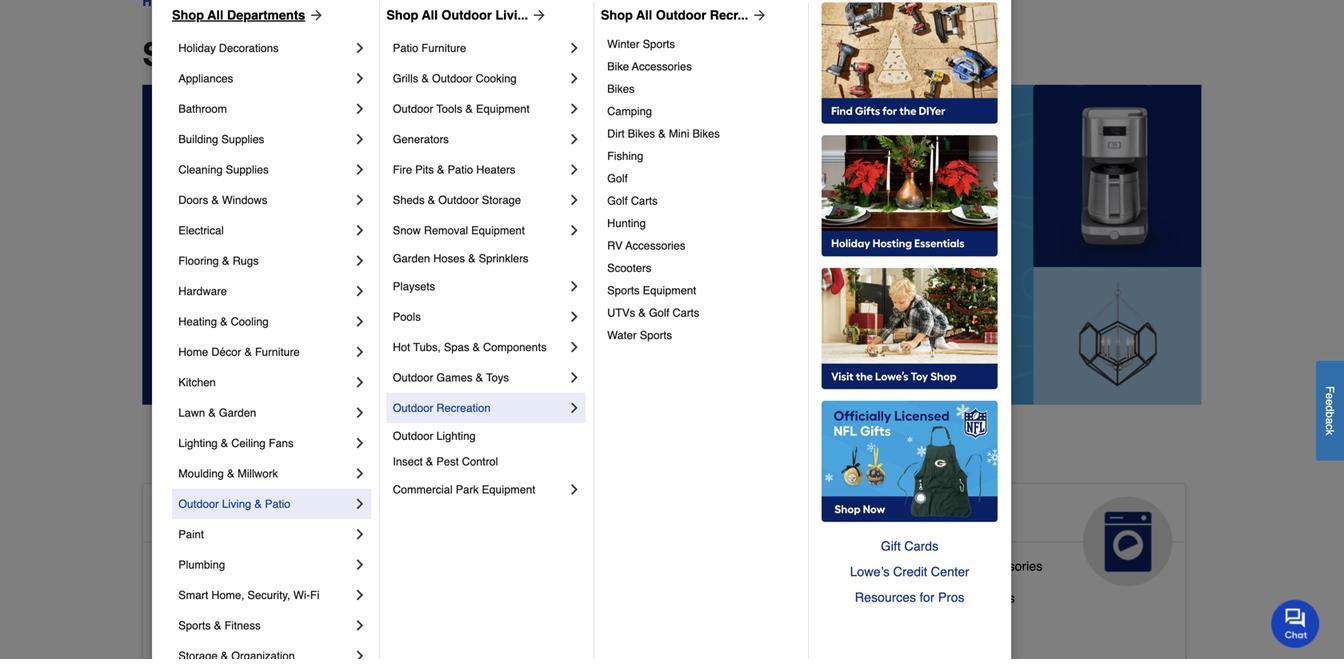 Task type: describe. For each thing, give the bounding box(es) containing it.
arrow right image for shop all outdoor recr...
[[749, 7, 768, 23]]

chevron right image for flooring & rugs
[[352, 253, 368, 269]]

sprinklers
[[479, 252, 529, 265]]

electrical
[[179, 224, 224, 237]]

paint link
[[179, 519, 352, 550]]

houses,
[[572, 617, 619, 632]]

winter sports link
[[608, 33, 797, 55]]

outdoor games & toys
[[393, 371, 509, 384]]

sports equipment link
[[608, 279, 797, 302]]

resources for pros link
[[822, 585, 998, 611]]

outdoor up insect
[[393, 430, 434, 443]]

livestock
[[513, 585, 566, 599]]

arrow right image for shop all outdoor livi...
[[528, 7, 548, 23]]

chevron right image for home décor & furniture
[[352, 344, 368, 360]]

recr...
[[710, 8, 749, 22]]

supplies for livestock supplies
[[570, 585, 619, 599]]

living
[[222, 498, 251, 511]]

cooking
[[476, 72, 517, 85]]

fitness
[[225, 620, 261, 632]]

1 vertical spatial furniture
[[255, 346, 300, 359]]

insect & pest control
[[393, 455, 498, 468]]

chevron right image for grills & outdoor cooking
[[567, 70, 583, 86]]

beds,
[[536, 617, 568, 632]]

k
[[1324, 430, 1337, 435]]

utvs & golf carts
[[608, 307, 700, 319]]

1 vertical spatial home
[[279, 503, 342, 529]]

chevron right image for patio furniture
[[567, 40, 583, 56]]

accessible bathroom link
[[156, 555, 276, 587]]

paint
[[179, 528, 204, 541]]

chevron right image for plumbing
[[352, 557, 368, 573]]

for
[[920, 590, 935, 605]]

hot tubs, spas & components link
[[393, 332, 567, 363]]

appliances image
[[1084, 497, 1173, 587]]

accessible for accessible entry & home
[[156, 623, 217, 638]]

supplies for cleaning supplies
[[226, 163, 269, 176]]

sheds & outdoor storage
[[393, 194, 521, 207]]

1 e from the top
[[1324, 393, 1337, 399]]

sports inside water sports link
[[640, 329, 673, 342]]

all for shop all outdoor livi...
[[422, 8, 438, 22]]

garden hoses & sprinklers link
[[393, 246, 583, 271]]

chevron right image for doors & windows
[[352, 192, 368, 208]]

wine
[[940, 591, 969, 606]]

games
[[437, 371, 473, 384]]

& left ceiling on the left
[[221, 437, 228, 450]]

chevron right image for snow removal equipment
[[567, 223, 583, 239]]

outdoor up tools
[[432, 72, 473, 85]]

outdoor lighting
[[393, 430, 476, 443]]

home décor & furniture
[[179, 346, 300, 359]]

supplies for building supplies
[[221, 133, 264, 146]]

chevron right image for electrical
[[352, 223, 368, 239]]

dirt
[[608, 127, 625, 140]]

arrow right image
[[305, 7, 325, 23]]

sports & fitness link
[[179, 611, 352, 641]]

& right lawn
[[208, 407, 216, 419]]

fire pits & patio heaters link
[[393, 154, 567, 185]]

1 vertical spatial appliances link
[[857, 484, 1186, 587]]

snow removal equipment link
[[393, 215, 567, 246]]

patio for fire pits & patio heaters
[[448, 163, 473, 176]]

& right entry
[[254, 623, 263, 638]]

camping link
[[608, 100, 797, 122]]

rv accessories link
[[608, 235, 797, 257]]

& left pest
[[426, 455, 434, 468]]

golf for golf carts
[[608, 195, 628, 207]]

equipment inside sports equipment link
[[643, 284, 697, 297]]

lighting inside outdoor lighting link
[[437, 430, 476, 443]]

fishing link
[[608, 145, 797, 167]]

0 vertical spatial furniture
[[422, 42, 467, 54]]

patio for outdoor living & patio
[[265, 498, 291, 511]]

outdoor tools & equipment link
[[393, 94, 567, 124]]

sports inside sports & fitness link
[[179, 620, 211, 632]]

sports inside sports equipment link
[[608, 284, 640, 297]]

pet inside 'link'
[[513, 617, 532, 632]]

& right the spas
[[473, 341, 480, 354]]

fire
[[393, 163, 412, 176]]

gift cards
[[881, 539, 939, 554]]

outdoor up the outdoor lighting
[[393, 402, 434, 415]]

center
[[931, 565, 970, 580]]

outdoor down the grills
[[393, 102, 434, 115]]

chevron right image for smart home, security, wi-fi
[[352, 588, 368, 604]]

chevron right image for sports & fitness
[[352, 618, 368, 634]]

outdoor tools & equipment
[[393, 102, 530, 115]]

utvs & golf carts link
[[608, 302, 797, 324]]

animal & pet care image
[[727, 497, 817, 587]]

electrical link
[[179, 215, 352, 246]]

chevron right image for commercial park equipment
[[567, 482, 583, 498]]

accessories inside appliance parts & accessories link
[[974, 559, 1043, 574]]

appliance
[[869, 559, 926, 574]]

& right parts
[[963, 559, 971, 574]]

0 vertical spatial garden
[[393, 252, 430, 265]]

gift
[[881, 539, 901, 554]]

flooring & rugs link
[[179, 246, 352, 276]]

cooling
[[231, 315, 269, 328]]

hunting link
[[608, 212, 797, 235]]

0 horizontal spatial appliances
[[179, 72, 233, 85]]

grills
[[393, 72, 419, 85]]

millwork
[[238, 467, 278, 480]]

departments for shop all departments
[[280, 36, 476, 73]]

& left pros
[[928, 591, 936, 606]]

chevron right image for kitchen
[[352, 375, 368, 391]]

dirt bikes & mini bikes link
[[608, 122, 797, 145]]

& right doors
[[212, 194, 219, 207]]

f e e d b a c k
[[1324, 386, 1337, 435]]

enjoy savings year-round. no matter what you're shopping for, find what you need at a great price. image
[[142, 85, 1202, 405]]

grills & outdoor cooking link
[[393, 63, 567, 94]]

outdoor up snow removal equipment
[[439, 194, 479, 207]]

chillers
[[973, 591, 1015, 606]]

heating & cooling link
[[179, 307, 352, 337]]

rugs
[[233, 255, 259, 267]]

ceiling
[[231, 437, 266, 450]]

beverage & wine chillers link
[[869, 587, 1015, 619]]

chevron right image for outdoor recreation
[[567, 400, 583, 416]]

care
[[513, 529, 563, 555]]

accessible bedroom link
[[156, 587, 273, 619]]

pools link
[[393, 302, 567, 332]]

storage
[[482, 194, 521, 207]]

sports equipment
[[608, 284, 697, 297]]

& right living
[[254, 498, 262, 511]]

furniture inside 'link'
[[634, 617, 686, 632]]

cards
[[905, 539, 939, 554]]

outdoor inside "link"
[[393, 371, 434, 384]]

chevron right image for moulding & millwork
[[352, 466, 368, 482]]

holiday hosting essentials. image
[[822, 135, 998, 257]]

0 horizontal spatial carts
[[631, 195, 658, 207]]

& inside animal & pet care
[[594, 503, 610, 529]]

chevron right image for building supplies
[[352, 131, 368, 147]]

water sports link
[[608, 324, 797, 347]]

golf for golf
[[608, 172, 628, 185]]

accessible bedroom
[[156, 591, 273, 606]]

chevron right image for playsets
[[567, 279, 583, 295]]

tools
[[437, 102, 463, 115]]

& right hoses on the left of page
[[468, 252, 476, 265]]

lighting inside lighting & ceiling fans link
[[179, 437, 218, 450]]

beverage & wine chillers
[[869, 591, 1015, 606]]

lighting & ceiling fans
[[179, 437, 294, 450]]

accessible for accessible bathroom
[[156, 559, 217, 574]]

bedroom
[[221, 591, 273, 606]]

plumbing link
[[179, 550, 352, 580]]

f e e d b a c k button
[[1317, 361, 1345, 461]]

& right 'pits' on the top
[[437, 163, 445, 176]]

chevron right image for paint
[[352, 527, 368, 543]]

departments for shop all departments
[[227, 8, 305, 22]]

pest
[[437, 455, 459, 468]]

building
[[179, 133, 218, 146]]

hardware
[[179, 285, 227, 298]]

generators
[[393, 133, 449, 146]]

& right utvs
[[639, 307, 646, 319]]

chevron right image for lawn & garden
[[352, 405, 368, 421]]



Task type: locate. For each thing, give the bounding box(es) containing it.
camping
[[608, 105, 652, 118]]

& left 'millwork'
[[227, 467, 235, 480]]

patio up "paint" link
[[265, 498, 291, 511]]

furniture
[[422, 42, 467, 54], [255, 346, 300, 359], [634, 617, 686, 632]]

bathroom up smart home, security, wi-fi
[[221, 559, 276, 574]]

1 horizontal spatial carts
[[673, 307, 700, 319]]

carts up hunting
[[631, 195, 658, 207]]

2 vertical spatial supplies
[[570, 585, 619, 599]]

b
[[1324, 412, 1337, 418]]

grills & outdoor cooking
[[393, 72, 517, 85]]

accessible home
[[156, 503, 342, 529]]

& left mini at the top of the page
[[659, 127, 666, 140]]

appliances link
[[179, 63, 352, 94], [857, 484, 1186, 587]]

home,
[[212, 589, 245, 602]]

0 horizontal spatial pet
[[513, 617, 532, 632]]

bikes
[[608, 82, 635, 95], [628, 127, 655, 140], [693, 127, 720, 140]]

all for shop all departments
[[207, 8, 224, 22]]

0 vertical spatial pet
[[616, 503, 651, 529]]

equipment
[[476, 102, 530, 115], [472, 224, 525, 237], [643, 284, 697, 297], [482, 483, 536, 496]]

pet inside animal & pet care
[[616, 503, 651, 529]]

supplies up windows
[[226, 163, 269, 176]]

3 shop from the left
[[601, 8, 633, 22]]

home down the security, at left bottom
[[266, 623, 301, 638]]

decorations
[[219, 42, 279, 54]]

equipment up "utvs & golf carts"
[[643, 284, 697, 297]]

1 vertical spatial bathroom
[[221, 559, 276, 574]]

shop for shop all outdoor livi...
[[387, 8, 419, 22]]

departments
[[227, 8, 305, 22], [280, 36, 476, 73]]

0 horizontal spatial lighting
[[179, 437, 218, 450]]

arrow right image up patio furniture link
[[528, 7, 548, 23]]

2 vertical spatial furniture
[[634, 617, 686, 632]]

0 horizontal spatial furniture
[[255, 346, 300, 359]]

bathroom
[[179, 102, 227, 115], [221, 559, 276, 574]]

equipment up 'sprinklers'
[[472, 224, 525, 237]]

shop all departments
[[142, 36, 476, 73]]

chevron right image for hardware
[[352, 283, 368, 299]]

accessible home image
[[370, 497, 460, 587]]

3 accessible from the top
[[156, 591, 217, 606]]

4 accessible from the top
[[156, 623, 217, 638]]

equipment inside commercial park equipment link
[[482, 483, 536, 496]]

bikes down camping
[[628, 127, 655, 140]]

chevron right image for outdoor games & toys
[[567, 370, 583, 386]]

outdoor recreation
[[393, 402, 491, 415]]

accessories inside rv accessories link
[[626, 239, 686, 252]]

shop for shop all outdoor recr...
[[601, 8, 633, 22]]

bathroom up the building
[[179, 102, 227, 115]]

bike
[[608, 60, 629, 73]]

1 horizontal spatial appliances
[[869, 503, 989, 529]]

entry
[[221, 623, 251, 638]]

smart
[[179, 589, 208, 602]]

1 vertical spatial carts
[[673, 307, 700, 319]]

supplies up houses,
[[570, 585, 619, 599]]

beverage
[[869, 591, 924, 606]]

2 horizontal spatial patio
[[448, 163, 473, 176]]

2 vertical spatial patio
[[265, 498, 291, 511]]

chevron right image for sheds & outdoor storage
[[567, 192, 583, 208]]

1 vertical spatial supplies
[[226, 163, 269, 176]]

supplies inside building supplies link
[[221, 133, 264, 146]]

0 vertical spatial supplies
[[221, 133, 264, 146]]

garden up lighting & ceiling fans
[[219, 407, 256, 419]]

all down the shop all departments link
[[231, 36, 271, 73]]

0 horizontal spatial shop
[[172, 8, 204, 22]]

1 horizontal spatial arrow right image
[[749, 7, 768, 23]]

1 horizontal spatial shop
[[387, 8, 419, 22]]

equipment down insect & pest control link
[[482, 483, 536, 496]]

chevron right image for lighting & ceiling fans
[[352, 435, 368, 451]]

all up winter sports
[[636, 8, 653, 22]]

appliances link down decorations
[[179, 63, 352, 94]]

bikes down camping link
[[693, 127, 720, 140]]

mini
[[669, 127, 690, 140]]

lawn & garden link
[[179, 398, 352, 428]]

wi-
[[293, 589, 310, 602]]

hot tubs, spas & components
[[393, 341, 547, 354]]

supplies up cleaning supplies
[[221, 133, 264, 146]]

outdoor recreation link
[[393, 393, 567, 423]]

golf inside 'link'
[[608, 172, 628, 185]]

golf down fishing
[[608, 172, 628, 185]]

patio furniture
[[393, 42, 467, 54]]

& right houses,
[[622, 617, 631, 632]]

1 horizontal spatial pet
[[616, 503, 651, 529]]

rv
[[608, 239, 623, 252]]

bikes down bike
[[608, 82, 635, 95]]

2 e from the top
[[1324, 399, 1337, 406]]

accessories for rv accessories
[[626, 239, 686, 252]]

chevron right image for cleaning supplies
[[352, 162, 368, 178]]

sports up bike accessories
[[643, 38, 675, 50]]

f
[[1324, 386, 1337, 393]]

1 horizontal spatial furniture
[[422, 42, 467, 54]]

0 vertical spatial bathroom
[[179, 102, 227, 115]]

accessible down plumbing
[[156, 591, 217, 606]]

arrow right image up "winter sports" 'link'
[[749, 7, 768, 23]]

1 vertical spatial pet
[[513, 617, 532, 632]]

patio
[[393, 42, 419, 54], [448, 163, 473, 176], [265, 498, 291, 511]]

credit
[[894, 565, 928, 580]]

& inside 'link'
[[622, 617, 631, 632]]

animal & pet care link
[[500, 484, 829, 587]]

patio up the grills
[[393, 42, 419, 54]]

sports down "utvs & golf carts"
[[640, 329, 673, 342]]

supplies inside cleaning supplies 'link'
[[226, 163, 269, 176]]

fire pits & patio heaters
[[393, 163, 516, 176]]

& right the grills
[[422, 72, 429, 85]]

lowe's credit center
[[850, 565, 970, 580]]

1 vertical spatial accessories
[[626, 239, 686, 252]]

0 vertical spatial accessories
[[632, 60, 692, 73]]

2 horizontal spatial shop
[[601, 8, 633, 22]]

1 vertical spatial patio
[[448, 163, 473, 176]]

1 horizontal spatial appliances link
[[857, 484, 1186, 587]]

patio up sheds & outdoor storage
[[448, 163, 473, 176]]

chevron right image for hot tubs, spas & components
[[567, 339, 583, 355]]

outdoor up patio furniture link
[[442, 8, 492, 22]]

garden up playsets
[[393, 252, 430, 265]]

& right the sheds
[[428, 194, 435, 207]]

scooters link
[[608, 257, 797, 279]]

0 vertical spatial carts
[[631, 195, 658, 207]]

doors & windows link
[[179, 185, 352, 215]]

0 vertical spatial patio
[[393, 42, 419, 54]]

accessible up smart
[[156, 559, 217, 574]]

appliance parts & accessories link
[[869, 555, 1043, 587]]

1 accessible from the top
[[156, 503, 273, 529]]

accessories up scooters at the top of the page
[[626, 239, 686, 252]]

shop up 'holiday'
[[172, 8, 204, 22]]

gift cards link
[[822, 534, 998, 560]]

d
[[1324, 406, 1337, 412]]

outdoor lighting link
[[393, 423, 583, 449]]

accessories for bike accessories
[[632, 60, 692, 73]]

2 vertical spatial accessories
[[974, 559, 1043, 574]]

chevron right image for pools
[[567, 309, 583, 325]]

accessible for accessible bedroom
[[156, 591, 217, 606]]

bikes inside bikes link
[[608, 82, 635, 95]]

departments up 'holiday decorations' link
[[227, 8, 305, 22]]

chat invite button image
[[1272, 600, 1321, 648]]

equipment inside snow removal equipment link
[[472, 224, 525, 237]]

1 vertical spatial garden
[[219, 407, 256, 419]]

& down the accessible bedroom link
[[214, 620, 221, 632]]

supplies inside the livestock supplies link
[[570, 585, 619, 599]]

1 vertical spatial golf
[[608, 195, 628, 207]]

find gifts for the diyer. image
[[822, 2, 998, 124]]

insect & pest control link
[[393, 449, 583, 475]]

appliances down 'holiday'
[[179, 72, 233, 85]]

chevron right image for outdoor tools & equipment
[[567, 101, 583, 117]]

plumbing
[[179, 559, 225, 572]]

accessible entry & home link
[[156, 619, 301, 652]]

hoses
[[434, 252, 465, 265]]

appliances link up chillers
[[857, 484, 1186, 587]]

arrow right image inside the shop all outdoor livi... link
[[528, 7, 548, 23]]

shop
[[142, 36, 223, 73]]

1 vertical spatial appliances
[[869, 503, 989, 529]]

all for shop all outdoor recr...
[[636, 8, 653, 22]]

& left rugs
[[222, 255, 230, 267]]

furniture down heating & cooling link
[[255, 346, 300, 359]]

0 vertical spatial home
[[179, 346, 208, 359]]

shop all outdoor livi...
[[387, 8, 528, 22]]

snow removal equipment
[[393, 224, 525, 237]]

spas
[[444, 341, 470, 354]]

all up patio furniture
[[422, 8, 438, 22]]

arrow right image
[[528, 7, 548, 23], [749, 7, 768, 23]]

chevron right image for heating & cooling
[[352, 314, 368, 330]]

1 vertical spatial departments
[[280, 36, 476, 73]]

accessible down moulding
[[156, 503, 273, 529]]

outdoor down moulding
[[179, 498, 219, 511]]

visit the lowe's toy shop. image
[[822, 268, 998, 390]]

fi
[[310, 589, 320, 602]]

outdoor
[[442, 8, 492, 22], [656, 8, 707, 22], [432, 72, 473, 85], [393, 102, 434, 115], [439, 194, 479, 207], [393, 371, 434, 384], [393, 402, 434, 415], [393, 430, 434, 443], [179, 498, 219, 511]]

& left toys
[[476, 371, 483, 384]]

utvs
[[608, 307, 636, 319]]

& inside "link"
[[476, 371, 483, 384]]

1 horizontal spatial garden
[[393, 252, 430, 265]]

animal & pet care
[[513, 503, 651, 555]]

lighting up moulding
[[179, 437, 218, 450]]

0 vertical spatial departments
[[227, 8, 305, 22]]

1 shop from the left
[[172, 8, 204, 22]]

garden
[[393, 252, 430, 265], [219, 407, 256, 419]]

0 horizontal spatial appliances link
[[179, 63, 352, 94]]

lighting up pest
[[437, 430, 476, 443]]

sports inside "winter sports" 'link'
[[643, 38, 675, 50]]

& right décor
[[245, 346, 252, 359]]

chevron right image
[[352, 40, 368, 56], [352, 131, 368, 147], [352, 162, 368, 178], [567, 162, 583, 178], [352, 223, 368, 239], [567, 223, 583, 239], [352, 253, 368, 269], [567, 309, 583, 325], [567, 339, 583, 355], [352, 344, 368, 360], [352, 375, 368, 391], [352, 435, 368, 451], [352, 466, 368, 482], [352, 496, 368, 512], [352, 527, 368, 543], [352, 588, 368, 604], [352, 648, 368, 660]]

& right animal
[[594, 503, 610, 529]]

dirt bikes & mini bikes
[[608, 127, 720, 140]]

1 horizontal spatial patio
[[393, 42, 419, 54]]

0 horizontal spatial patio
[[265, 498, 291, 511]]

2 vertical spatial golf
[[649, 307, 670, 319]]

0 horizontal spatial arrow right image
[[528, 7, 548, 23]]

accessories up chillers
[[974, 559, 1043, 574]]

appliance parts & accessories
[[869, 559, 1043, 574]]

home up kitchen
[[179, 346, 208, 359]]

chevron right image for generators
[[567, 131, 583, 147]]

arrow right image inside shop all outdoor recr... link
[[749, 7, 768, 23]]

doors & windows
[[179, 194, 268, 207]]

moulding & millwork
[[179, 467, 278, 480]]

all up holiday decorations
[[207, 8, 224, 22]]

parts
[[929, 559, 959, 574]]

holiday decorations link
[[179, 33, 352, 63]]

golf up hunting
[[608, 195, 628, 207]]

chevron right image for bathroom
[[352, 101, 368, 117]]

shop all outdoor recr... link
[[601, 6, 768, 25]]

all
[[207, 8, 224, 22], [422, 8, 438, 22], [636, 8, 653, 22], [231, 36, 271, 73]]

& left cooling
[[220, 315, 228, 328]]

lowe's
[[850, 565, 890, 580]]

sports up utvs
[[608, 284, 640, 297]]

furniture right houses,
[[634, 617, 686, 632]]

resources for pros
[[855, 590, 965, 605]]

chevron right image for appliances
[[352, 70, 368, 86]]

golf
[[608, 172, 628, 185], [608, 195, 628, 207], [649, 307, 670, 319]]

officially licensed n f l gifts. shop now. image
[[822, 401, 998, 523]]

accessories inside bike accessories link
[[632, 60, 692, 73]]

2 arrow right image from the left
[[749, 7, 768, 23]]

chevron right image
[[567, 40, 583, 56], [352, 70, 368, 86], [567, 70, 583, 86], [352, 101, 368, 117], [567, 101, 583, 117], [567, 131, 583, 147], [352, 192, 368, 208], [567, 192, 583, 208], [567, 279, 583, 295], [352, 283, 368, 299], [352, 314, 368, 330], [567, 370, 583, 386], [567, 400, 583, 416], [352, 405, 368, 421], [567, 482, 583, 498], [352, 557, 368, 573], [352, 618, 368, 634]]

furniture up grills & outdoor cooking
[[422, 42, 467, 54]]

accessories down winter sports
[[632, 60, 692, 73]]

accessible down smart
[[156, 623, 217, 638]]

carts up water sports link
[[673, 307, 700, 319]]

cleaning supplies link
[[179, 154, 352, 185]]

outdoor down 'hot'
[[393, 371, 434, 384]]

2 horizontal spatial furniture
[[634, 617, 686, 632]]

supplies
[[221, 133, 264, 146], [226, 163, 269, 176], [570, 585, 619, 599]]

livi...
[[496, 8, 528, 22]]

outdoor up "winter sports" 'link'
[[656, 8, 707, 22]]

outdoor games & toys link
[[393, 363, 567, 393]]

2 accessible from the top
[[156, 559, 217, 574]]

chevron right image for fire pits & patio heaters
[[567, 162, 583, 178]]

0 vertical spatial appliances
[[179, 72, 233, 85]]

e up b
[[1324, 399, 1337, 406]]

chevron right image for holiday decorations
[[352, 40, 368, 56]]

golf down sports equipment
[[649, 307, 670, 319]]

garden hoses & sprinklers
[[393, 252, 529, 265]]

2 shop from the left
[[387, 8, 419, 22]]

1 arrow right image from the left
[[528, 7, 548, 23]]

hot
[[393, 341, 410, 354]]

0 vertical spatial appliances link
[[179, 63, 352, 94]]

bathroom link
[[179, 94, 352, 124]]

1 horizontal spatial lighting
[[437, 430, 476, 443]]

heaters
[[476, 163, 516, 176]]

bike accessories link
[[608, 55, 797, 78]]

lighting
[[437, 430, 476, 443], [179, 437, 218, 450]]

equipment down cooking
[[476, 102, 530, 115]]

sports down the accessible bedroom link
[[179, 620, 211, 632]]

home décor & furniture link
[[179, 337, 352, 367]]

a
[[1324, 418, 1337, 424]]

insect
[[393, 455, 423, 468]]

shop up patio furniture
[[387, 8, 419, 22]]

departments inside the shop all departments link
[[227, 8, 305, 22]]

shop up winter
[[601, 8, 633, 22]]

2 vertical spatial home
[[266, 623, 301, 638]]

& right tools
[[466, 102, 473, 115]]

golf carts link
[[608, 190, 797, 212]]

control
[[462, 455, 498, 468]]

shop for shop all departments
[[172, 8, 204, 22]]

0 vertical spatial golf
[[608, 172, 628, 185]]

appliances up cards
[[869, 503, 989, 529]]

equipment inside outdoor tools & equipment link
[[476, 102, 530, 115]]

departments down arrow right image on the left of the page
[[280, 36, 476, 73]]

heating & cooling
[[179, 315, 269, 328]]

home down "moulding & millwork" link
[[279, 503, 342, 529]]

shop all departments
[[172, 8, 305, 22]]

accessible
[[156, 503, 273, 529], [156, 559, 217, 574], [156, 591, 217, 606], [156, 623, 217, 638]]

accessible for accessible home
[[156, 503, 273, 529]]

0 horizontal spatial garden
[[219, 407, 256, 419]]

e up d
[[1324, 393, 1337, 399]]

chevron right image for outdoor living & patio
[[352, 496, 368, 512]]



Task type: vqa. For each thing, say whether or not it's contained in the screenshot.
the Lo...
no



